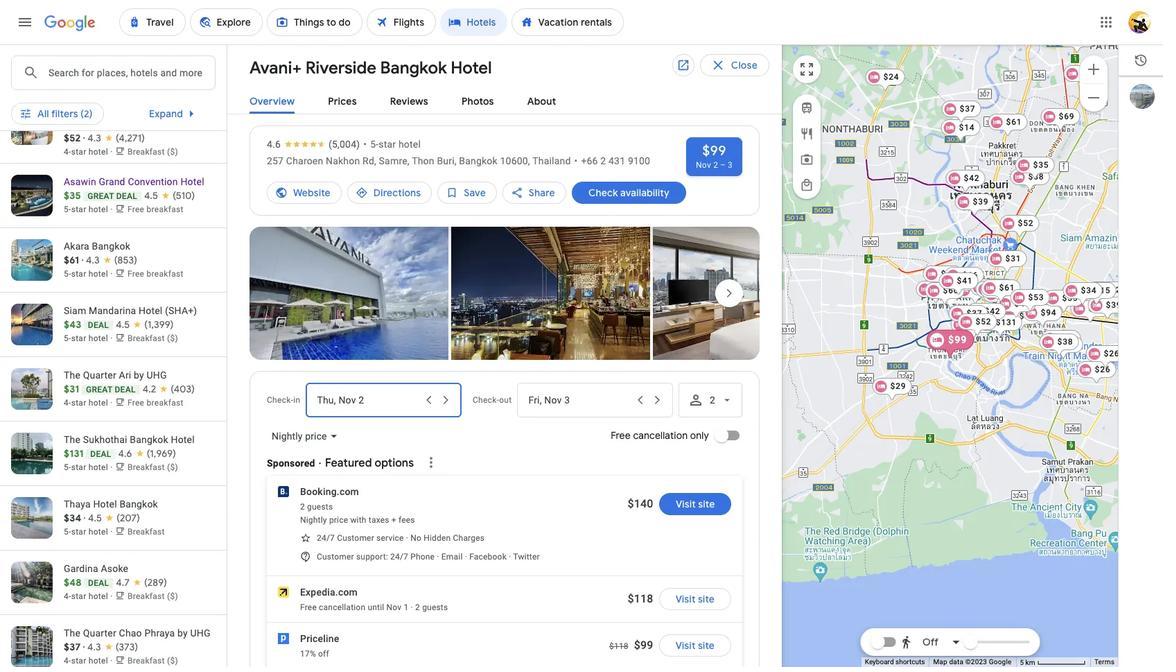 Task type: vqa. For each thing, say whether or not it's contained in the screenshot.


Task type: locate. For each thing, give the bounding box(es) containing it.
priceline up off
[[300, 633, 340, 644]]

1 vertical spatial customer
[[317, 552, 354, 562]]

fees
[[399, 515, 415, 525]]

· left '4.3 out of 5 stars from 373 reviews' image
[[83, 641, 85, 653]]

2 horizontal spatial $38
[[1058, 337, 1074, 347]]

great down grand
[[88, 191, 114, 201]]

2 breakfast from the top
[[147, 205, 184, 214]]

5 hotel · from the top
[[89, 334, 113, 343]]

1 horizontal spatial $48
[[1001, 289, 1017, 299]]

$135 link
[[971, 279, 1016, 302]]

2 horizontal spatial list item
[[653, 227, 852, 363]]

novotel
[[64, 105, 98, 116]]

$178 link
[[951, 316, 996, 340]]

quarter inside the quarter ari by uhg $31 great deal
[[83, 370, 116, 381]]

5- up 'rd,'
[[371, 139, 379, 150]]

431
[[609, 155, 626, 166]]

filters up $52 ·
[[51, 108, 78, 120]]

2 vertical spatial visit
[[676, 639, 696, 652]]

out
[[499, 395, 512, 405]]

$35
[[1034, 160, 1050, 170], [64, 189, 81, 202], [1063, 293, 1079, 303]]

4.3 for (4,271)
[[88, 132, 101, 144]]

under $50 button
[[367, 55, 447, 78]]

($) for (1,399)
[[167, 334, 178, 343]]

5 breakfast from the top
[[128, 592, 165, 601]]

share
[[529, 187, 555, 199]]

$52 for the top $52 link
[[1019, 218, 1034, 228]]

$61 for the bottom $61 link
[[1000, 283, 1016, 293]]

2 horizontal spatial $39
[[1107, 300, 1123, 310]]

bangkok inside the sukhothai bangkok hotel $131 deal
[[130, 434, 168, 445]]

$37 up $14
[[960, 104, 976, 114]]

breakfast ($) for chao
[[128, 656, 178, 666]]

0 vertical spatial $131
[[997, 318, 1018, 327]]

3 the from the top
[[64, 628, 81, 639]]

thailand
[[533, 155, 571, 166]]

1 vertical spatial expedia.com
[[300, 587, 358, 598]]

all filters (2) inside 'filters' form
[[37, 60, 93, 73]]

1 horizontal spatial 4.5
[[116, 318, 130, 331]]

$52 link
[[1001, 215, 1040, 239], [981, 282, 1021, 305], [958, 313, 998, 337]]

0 vertical spatial the
[[64, 370, 81, 381]]

breakfast down (207)
[[128, 527, 165, 537]]

1 vertical spatial $49
[[1062, 340, 1078, 350]]

charges
[[453, 533, 485, 543]]

0 vertical spatial $37
[[960, 104, 976, 114]]

$118 inside $118 $99
[[610, 641, 629, 651]]

by inside the quarter chao phraya by uhg $37 ·
[[178, 628, 188, 639]]

3 5-star hotel · from the top
[[64, 269, 115, 279]]

4.5 inside "4.5 out of 5 stars from 207 reviews" image
[[88, 512, 102, 524]]

breakfast down 4- or 5-star
[[147, 76, 184, 85]]

2 button
[[577, 11, 641, 44], [679, 383, 743, 418]]

5- inside popup button
[[158, 60, 168, 73]]

1 vertical spatial cancellation
[[319, 603, 366, 612]]

2 (2) from the top
[[80, 108, 93, 120]]

$131 inside the sukhothai bangkok hotel $131 deal
[[64, 447, 84, 460]]

$31 for the top $31 link
[[1006, 254, 1022, 264]]

1 filters from the top
[[51, 60, 78, 73]]

$31 down $66
[[974, 285, 990, 295]]

hotel · for $43
[[89, 334, 113, 343]]

3 visit site button from the top
[[659, 635, 732, 657]]

0 vertical spatial sponsored
[[64, 47, 112, 58]]

2 breakfast from the top
[[128, 334, 165, 343]]

(sha+)
[[165, 305, 197, 316]]

cancellation left the only
[[634, 429, 688, 442]]

1 horizontal spatial $49 link
[[1044, 336, 1084, 360]]

nightly price
[[272, 431, 327, 442]]

5-star hotel · down "4.5 out of 5 stars from 207 reviews" image
[[64, 527, 115, 537]]

1 vertical spatial all
[[37, 108, 49, 120]]

all filters (2) button up novotel
[[11, 55, 104, 78]]

tab list
[[227, 84, 782, 114]]

10 hotel · from the top
[[89, 656, 113, 666]]

check- for in
[[267, 395, 294, 405]]

5-star hotel · for $131
[[64, 463, 115, 472]]

4-star hotel · for $48
[[64, 592, 115, 601]]

0 vertical spatial $99
[[703, 142, 727, 160]]

map
[[934, 658, 948, 666]]

5-star hotel · down akara bangkok $61 ·
[[64, 269, 115, 279]]

deal down asoke
[[88, 578, 109, 588]]

1 vertical spatial $38 link
[[976, 281, 1016, 304]]

breakfast down 4.5 out of 5 stars from 1,399 reviews image
[[128, 334, 165, 343]]

2 5-star hotel · from the top
[[64, 205, 115, 214]]

1 horizontal spatial $35
[[1034, 160, 1050, 170]]

spa
[[476, 60, 493, 73]]

nightly inside button
[[272, 431, 303, 442]]

3 site from the top
[[698, 639, 715, 652]]

$42 link
[[946, 170, 986, 194], [967, 303, 1007, 327]]

2 check- from the left
[[473, 395, 499, 405]]

0 vertical spatial cancellation
[[634, 429, 688, 442]]

filters
[[51, 60, 78, 73], [51, 108, 78, 120]]

0 vertical spatial visit
[[676, 498, 696, 510]]

4- for ari
[[64, 398, 71, 408]]

1 all from the top
[[37, 60, 49, 73]]

hotel · down mandarina
[[89, 334, 113, 343]]

$24
[[884, 72, 900, 82]]

sponsored inside bangkok interplace sponsored · expedia.com $34 ·
[[64, 47, 112, 58]]

hotel up "4.5 out of 5 stars from 207 reviews" image
[[93, 499, 117, 510]]

hotel · for $131
[[89, 463, 113, 472]]

free breakfast down 4.5 out of 5 stars from 510 reviews image
[[128, 205, 184, 214]]

breakfast down (4,271)
[[128, 147, 165, 157]]

$42 for the bottom $42 link
[[985, 307, 1001, 316]]

1 vertical spatial (2)
[[80, 108, 93, 120]]

priceline for priceline
[[122, 118, 161, 130]]

main menu image
[[17, 14, 33, 31]]

4-star hotel · down '4.3 out of 5 stars from 373 reviews' image
[[64, 656, 115, 666]]

uhg up 4.2
[[147, 370, 167, 381]]

4.5 inside 4.5 out of 5 stars from 510 reviews image
[[144, 189, 158, 202]]

2 inside the 'expedia.com free cancellation until nov 1 · 2 guests'
[[415, 603, 420, 612]]

1 breakfast from the top
[[147, 76, 184, 85]]

4.6 up 257
[[267, 139, 281, 150]]

1 quarter from the top
[[83, 370, 116, 381]]

0 horizontal spatial •
[[364, 139, 367, 150]]

clear image
[[235, 20, 252, 37]]

cancellation
[[634, 429, 688, 442], [319, 603, 366, 612]]

2 horizontal spatial $48
[[1020, 311, 1036, 321]]

$39 for $39 link to the bottom
[[1107, 300, 1123, 310]]

list item
[[250, 227, 449, 363], [452, 227, 651, 363], [653, 227, 852, 363]]

2 vertical spatial 4.3
[[87, 641, 101, 653]]

$42 for the top $42 link
[[964, 173, 980, 183]]

4 4-star hotel · from the top
[[64, 656, 115, 666]]

2 horizontal spatial $35
[[1063, 293, 1079, 303]]

hotel for the sukhothai bangkok hotel $131 deal
[[171, 434, 195, 445]]

4.3
[[88, 132, 101, 144], [86, 254, 100, 266], [87, 641, 101, 653]]

5- down 'akara'
[[64, 269, 71, 279]]

free cancellation only
[[611, 429, 710, 442]]

all
[[37, 60, 49, 73], [37, 108, 49, 120]]

7 hotel · from the top
[[89, 463, 113, 472]]

$34 inside bangkok interplace sponsored · expedia.com $34 ·
[[64, 60, 81, 73]]

the inside the quarter ari by uhg $31 great deal
[[64, 370, 81, 381]]

open in new tab image
[[677, 59, 690, 72]]

view larger map image
[[799, 61, 816, 78]]

2 vertical spatial visit site button
[[659, 635, 732, 657]]

8 hotel · from the top
[[89, 527, 113, 537]]

priceline up (4,271)
[[122, 118, 161, 130]]

pool button
[[215, 55, 282, 78]]

6 hotel · from the top
[[89, 398, 113, 408]]

1 vertical spatial $61
[[64, 254, 79, 266]]

1 horizontal spatial price
[[329, 515, 348, 525]]

visit site
[[676, 498, 715, 510], [676, 593, 715, 605], [676, 639, 715, 652]]

great left 4.2
[[86, 385, 112, 395]]

5- right or
[[158, 60, 168, 73]]

bangkok inside thaya hotel bangkok $34 ·
[[120, 499, 158, 510]]

support:
[[356, 552, 388, 562]]

1 vertical spatial 4.5
[[116, 318, 130, 331]]

bangkok up 3.9
[[64, 33, 102, 44]]

twitter
[[513, 552, 540, 562]]

until
[[368, 603, 385, 612]]

1 horizontal spatial $99
[[703, 142, 727, 160]]

1 (2) from the top
[[80, 60, 93, 73]]

1 vertical spatial $38
[[994, 284, 1010, 294]]

· inside akara bangkok $61 ·
[[82, 254, 84, 266]]

hotel · down the quarter ari by uhg $31 great deal
[[89, 398, 113, 408]]

guests down booking.com
[[307, 502, 333, 512]]

9 hotel · from the top
[[89, 592, 113, 601]]

4.3 for (373)
[[87, 641, 101, 653]]

3 breakfast ($) from the top
[[128, 463, 178, 472]]

$48 link
[[983, 286, 1023, 309], [1002, 308, 1041, 332]]

1 vertical spatial $42
[[985, 307, 1001, 316]]

customer down with
[[337, 533, 374, 543]]

bangkok up (207)
[[120, 499, 158, 510]]

silom
[[142, 105, 167, 116]]

priceline 17% off
[[300, 633, 340, 659]]

the for $131
[[64, 434, 81, 445]]

2 horizontal spatial $99
[[949, 334, 968, 346]]

nightly inside booking.com 2 guests nightly price with taxes + fees
[[300, 515, 327, 525]]

4.5 down thaya
[[88, 512, 102, 524]]

0 horizontal spatial price
[[305, 431, 327, 442]]

bangkok inside avani+ riverside bangkok hotel heading
[[380, 58, 447, 78]]

$35 down $69 link
[[1034, 160, 1050, 170]]

hotel · down "4.5 out of 5 stars from 207 reviews" image
[[89, 527, 113, 537]]

deal inside gardina asoke $48 deal
[[88, 578, 109, 588]]

deal down sukhothai
[[90, 449, 111, 459]]

3 free breakfast from the top
[[128, 269, 184, 279]]

4.5 inside 4.5 out of 5 stars from 1,399 reviews image
[[116, 318, 130, 331]]

4 ($) from the top
[[167, 592, 178, 601]]

$37 inside the quarter chao phraya by uhg $37 ·
[[64, 641, 81, 653]]

4 breakfast ($) from the top
[[128, 592, 178, 601]]

0 vertical spatial filters
[[51, 60, 78, 73]]

expedia.com inside bangkok interplace sponsored · expedia.com $34 ·
[[122, 46, 180, 59]]

0 horizontal spatial $42
[[964, 173, 980, 183]]

0 vertical spatial $31
[[1006, 254, 1022, 264]]

$37 up $178
[[967, 309, 983, 318]]

visit site for priceline
[[676, 639, 715, 652]]

$131 inside map region
[[997, 318, 1018, 327]]

4 free breakfast from the top
[[128, 398, 184, 408]]

($) for (289)
[[167, 592, 178, 601]]

breakfast for chao
[[128, 656, 165, 666]]

0 horizontal spatial expedia.com
[[122, 46, 180, 59]]

photos list
[[250, 227, 852, 375]]

2 4-star hotel · from the top
[[64, 398, 115, 408]]

$34 down thaya
[[64, 512, 81, 524]]

breakfast down 4.2 out of 5 stars from 403 reviews image
[[147, 398, 184, 408]]

1 horizontal spatial uhg
[[190, 628, 211, 639]]

2 ($) from the top
[[167, 334, 178, 343]]

3 ($) from the top
[[167, 463, 178, 472]]

5 breakfast ($) from the top
[[128, 656, 178, 666]]

the inside the quarter chao phraya by uhg $37 ·
[[64, 628, 81, 639]]

· right the email
[[465, 552, 468, 562]]

1 horizontal spatial cancellation
[[634, 429, 688, 442]]

1 vertical spatial $99
[[949, 334, 968, 346]]

$131
[[997, 318, 1018, 327], [64, 447, 84, 460]]

price inside booking.com 2 guests nightly price with taxes + fees
[[329, 515, 348, 525]]

3 visit site from the top
[[676, 639, 715, 652]]

1 horizontal spatial $131
[[997, 318, 1018, 327]]

1 vertical spatial $35
[[64, 189, 81, 202]]

2 hotel · from the top
[[89, 147, 113, 157]]

1 vertical spatial the
[[64, 434, 81, 445]]

breakfast ($) down (4,271)
[[128, 147, 178, 157]]

1 free breakfast from the top
[[128, 76, 184, 85]]

check- for out
[[473, 395, 499, 405]]

$135
[[989, 282, 1010, 292]]

the inside the sukhothai bangkok hotel $131 deal
[[64, 434, 81, 445]]

$35 link right $53
[[1045, 290, 1084, 313]]

• left +66
[[575, 155, 578, 166]]

$61 inside akara bangkok $61 ·
[[64, 254, 79, 266]]

chao
[[119, 628, 142, 639]]

0 vertical spatial $49 link
[[997, 295, 1037, 319]]

by right ari at the bottom left of page
[[134, 370, 144, 381]]

booking.com 2 guests nightly price with taxes + fees
[[300, 486, 415, 525]]

visit site button for priceline
[[659, 635, 732, 657]]

all filters (2) button up $52 ·
[[11, 97, 104, 130]]

nov inside $99 nov 2 – 3
[[696, 160, 712, 170]]

0 vertical spatial great
[[88, 191, 114, 201]]

sponsored down nightly price
[[267, 458, 315, 469]]

0 vertical spatial (2)
[[80, 60, 93, 73]]

1 vertical spatial $37 link
[[949, 305, 989, 329]]

expedia.com up priceline 17% off
[[300, 587, 358, 598]]

$38 link right $19
[[976, 281, 1016, 304]]

breakfast down 4.5 out of 5 stars from 510 reviews image
[[147, 205, 184, 214]]

1 horizontal spatial 2 button
[[679, 383, 743, 418]]

1 horizontal spatial priceline
[[300, 633, 340, 644]]

3 4-star hotel · from the top
[[64, 592, 115, 601]]

4 breakfast from the top
[[147, 398, 184, 408]]

1 horizontal spatial check-
[[473, 395, 499, 405]]

$37
[[960, 104, 976, 114], [967, 309, 983, 318], [64, 641, 81, 653]]

nightly
[[272, 431, 303, 442], [300, 515, 327, 525]]

5 ($) from the top
[[167, 656, 178, 666]]

(2)
[[80, 60, 93, 73], [80, 108, 93, 120]]

4-star hotel ·
[[64, 147, 115, 157], [64, 398, 115, 408], [64, 592, 115, 601], [64, 656, 115, 666]]

visit site for expedia.com
[[676, 593, 715, 605]]

9100
[[628, 155, 651, 166]]

$118 for $118 $99
[[610, 641, 629, 651]]

4.3 inside image
[[86, 254, 100, 266]]

0 vertical spatial nightly
[[272, 431, 303, 442]]

0 vertical spatial expedia.com
[[122, 46, 180, 59]]

5-star hotel · down sukhothai
[[64, 463, 115, 472]]

hotel inside heading
[[451, 58, 492, 78]]

(510)
[[173, 189, 195, 202]]

hotel · for $48
[[89, 592, 113, 601]]

4 hotel · from the top
[[89, 269, 113, 279]]

0 vertical spatial price
[[305, 431, 327, 442]]

4-star hotel · down the quarter ari by uhg $31 great deal
[[64, 398, 115, 408]]

1 vertical spatial price
[[329, 515, 348, 525]]

1 check- from the left
[[267, 395, 294, 405]]

$29
[[891, 381, 907, 391]]

0 vertical spatial all filters (2)
[[37, 60, 93, 73]]

hotel inside asawin grand convention hotel $35 great deal
[[181, 176, 204, 187]]

nightly down booking.com
[[300, 515, 327, 525]]

with
[[351, 515, 367, 525]]

$31 up $135
[[1006, 254, 1022, 264]]

pool
[[239, 60, 259, 73]]

$118 $99
[[610, 639, 654, 652]]

expedia.com up or
[[122, 46, 180, 59]]

0 horizontal spatial priceline
[[122, 118, 161, 130]]

star right or
[[168, 60, 186, 73]]

· left no
[[406, 533, 409, 543]]

breakfast ($) down the (289)
[[128, 592, 178, 601]]

hotel inside thaya hotel bangkok $34 ·
[[93, 499, 117, 510]]

0 vertical spatial $39 link
[[955, 194, 995, 217]]

the quarter ari by uhg $31 great deal
[[64, 370, 167, 395]]

nov left 2 – 3 at the top of the page
[[696, 160, 712, 170]]

$35 link
[[1016, 157, 1055, 180], [1045, 290, 1084, 313]]

next image
[[713, 277, 746, 310]]

the grand palace image
[[943, 287, 959, 309]]

1 the from the top
[[64, 370, 81, 381]]

1 vertical spatial $31
[[974, 285, 990, 295]]

sponsored
[[64, 47, 112, 58], [64, 119, 112, 130], [267, 458, 315, 469]]

all filters (2)
[[37, 60, 93, 73], [37, 108, 93, 120]]

2 quarter from the top
[[83, 628, 116, 639]]

($)
[[167, 147, 178, 157], [167, 334, 178, 343], [167, 463, 178, 472], [167, 592, 178, 601], [167, 656, 178, 666]]

free
[[128, 76, 144, 85], [128, 205, 144, 214], [128, 269, 144, 279], [128, 398, 144, 408], [611, 429, 631, 442], [300, 603, 317, 612]]

2 breakfast ($) from the top
[[128, 334, 178, 343]]

0 vertical spatial guests
[[307, 502, 333, 512]]

nov inside the 'expedia.com free cancellation until nov 1 · 2 guests'
[[387, 603, 402, 612]]

deal down ari at the bottom left of page
[[115, 385, 136, 395]]

1 vertical spatial all filters (2)
[[37, 108, 93, 120]]

hotel · for $35
[[89, 205, 113, 214]]

hotel · down gardina asoke $48 deal
[[89, 592, 113, 601]]

Check-out text field
[[446, 12, 530, 44], [529, 384, 632, 417]]

tab list containing overview
[[227, 84, 782, 114]]

$14 link
[[942, 119, 981, 143]]

2 vertical spatial $37
[[64, 641, 81, 653]]

4.3 down novotel
[[88, 132, 101, 144]]

(2) left (493)
[[80, 60, 93, 73]]

($) down (1,399)
[[167, 334, 178, 343]]

sponsored inside sponsored · featured options
[[267, 458, 315, 469]]

$31 down '$43'
[[64, 383, 79, 395]]

· left 3.9
[[84, 60, 86, 73]]

reviews
[[390, 95, 429, 108]]

Check-in text field
[[311, 12, 393, 44]]

hotel up photos
[[451, 58, 492, 78]]

price left with
[[329, 515, 348, 525]]

$99
[[703, 142, 727, 160], [949, 334, 968, 346], [634, 639, 654, 652]]

1 vertical spatial visit site
[[676, 593, 715, 605]]

2 visit from the top
[[676, 593, 696, 605]]

$60
[[944, 286, 960, 295]]

(853)
[[114, 254, 137, 266]]

star up novotel
[[71, 76, 86, 85]]

$34 inside thaya hotel bangkok $34 ·
[[64, 512, 81, 524]]

map region
[[652, 0, 1164, 667]]

4-star hotel · for chao
[[64, 656, 115, 666]]

site for priceline
[[698, 639, 715, 652]]

1 site from the top
[[698, 498, 715, 510]]

0 horizontal spatial 2 button
[[577, 11, 641, 44]]

star inside popup button
[[168, 60, 186, 73]]

5-star hotel · down '$43'
[[64, 334, 115, 343]]

$24 link
[[866, 69, 905, 92]]

4.5 for (207)
[[88, 512, 102, 524]]

$69 link
[[1041, 108, 1081, 132]]

uhg right the phraya
[[190, 628, 211, 639]]

• 5-star hotel
[[364, 139, 421, 150]]

4.5 out of 5 stars from 510 reviews image
[[144, 189, 195, 203]]

(2) up $52 ·
[[80, 108, 93, 120]]

visit for expedia.com
[[676, 593, 696, 605]]

3 breakfast from the top
[[128, 463, 165, 472]]

hotel for asawin grand convention hotel $35 great deal
[[181, 176, 204, 187]]

interplace
[[105, 33, 149, 44]]

0 vertical spatial $38
[[1029, 172, 1045, 182]]

bangkok up the 4.3 out of 5 stars from 853 reviews image
[[92, 241, 130, 252]]

2 site from the top
[[698, 593, 715, 605]]

4- inside popup button
[[133, 60, 143, 73]]

17%
[[300, 649, 316, 659]]

hotel · for $34
[[89, 527, 113, 537]]

6 breakfast from the top
[[128, 656, 165, 666]]

1 5-star hotel · from the top
[[64, 76, 115, 85]]

0 vertical spatial by
[[134, 370, 144, 381]]

3 visit from the top
[[676, 639, 696, 652]]

1 vertical spatial $49 link
[[1044, 336, 1084, 360]]

5-
[[158, 60, 168, 73], [64, 76, 71, 85], [371, 139, 379, 150], [64, 205, 71, 214], [64, 269, 71, 279], [64, 334, 71, 343], [64, 463, 71, 472], [64, 527, 71, 537]]

hotel inside the sukhothai bangkok hotel $131 deal
[[171, 434, 195, 445]]

breakfast ($) for hotel
[[128, 334, 178, 343]]

4.3 down 'akara'
[[86, 254, 100, 266]]

hotel
[[451, 58, 492, 78], [181, 176, 204, 187], [139, 305, 163, 316], [171, 434, 195, 445], [93, 499, 117, 510]]

4.6 out of 5 stars from 1,969 reviews image
[[118, 447, 176, 461]]

24/7 down 24/7 customer service · no hidden charges
[[391, 552, 409, 562]]

breakfast
[[128, 147, 165, 157], [128, 334, 165, 343], [128, 463, 165, 472], [128, 527, 165, 537], [128, 592, 165, 601], [128, 656, 165, 666]]

zoom out map image
[[1086, 89, 1103, 106]]

5-star hotel · for $61
[[64, 269, 115, 279]]

breakfast for (510)
[[147, 205, 184, 214]]

4-star hotel · down gardina asoke $48 deal
[[64, 592, 115, 601]]

2 visit site from the top
[[676, 593, 715, 605]]

expedia.com
[[122, 46, 180, 59], [300, 587, 358, 598]]

1 vertical spatial $37
[[967, 309, 983, 318]]

$88
[[998, 289, 1014, 298]]

3 hotel · from the top
[[89, 205, 113, 214]]

grand
[[99, 176, 125, 187]]

· inside thaya hotel bangkok $34 ·
[[84, 512, 86, 524]]

the for $37
[[64, 628, 81, 639]]

1 vertical spatial $131
[[64, 447, 84, 460]]

2 free breakfast from the top
[[128, 205, 184, 214]]

$31
[[1006, 254, 1022, 264], [974, 285, 990, 295], [64, 383, 79, 395]]

all left 3.9
[[37, 60, 49, 73]]

($) for (373)
[[167, 656, 178, 666]]

zoom in map image
[[1086, 61, 1103, 77]]

quarter left ari at the bottom left of page
[[83, 370, 116, 381]]

hotel inside siam mandarina hotel (sha+) $43 deal
[[139, 305, 163, 316]]

2 visit site button from the top
[[659, 588, 732, 610]]

(403)
[[171, 383, 195, 395]]

3 breakfast from the top
[[147, 269, 184, 279]]

$99 for $99
[[949, 334, 968, 346]]

deal inside siam mandarina hotel (sha+) $43 deal
[[88, 320, 109, 330]]

1 vertical spatial check-out text field
[[529, 384, 632, 417]]

0 horizontal spatial guests
[[307, 502, 333, 512]]

1 vertical spatial $39
[[942, 269, 957, 279]]

$61 for topmost $61 link
[[1007, 117, 1023, 127]]

breakfast for bangkok
[[128, 463, 165, 472]]

5- down thaya
[[64, 527, 71, 537]]

4 breakfast from the top
[[128, 527, 165, 537]]

· inside the quarter chao phraya by uhg $37 ·
[[83, 641, 85, 653]]

5- up novotel
[[64, 76, 71, 85]]

quarter for ·
[[83, 628, 116, 639]]

1 vertical spatial nov
[[387, 603, 402, 612]]

1 horizontal spatial guests
[[422, 603, 448, 612]]

1 all filters (2) button from the top
[[11, 55, 104, 78]]

($) up 'convention'
[[167, 147, 178, 157]]

quarter inside the quarter chao phraya by uhg $37 ·
[[83, 628, 116, 639]]

uhg
[[147, 370, 167, 381], [190, 628, 211, 639]]

2 inside 'filters' form
[[608, 22, 614, 33]]

$35 down asawin
[[64, 189, 81, 202]]

1 vertical spatial 24/7
[[391, 552, 409, 562]]

1 horizontal spatial $39
[[973, 197, 989, 207]]

6 5-star hotel · from the top
[[64, 527, 115, 537]]

free breakfast down 4.2
[[128, 398, 184, 408]]

$99 inside map region
[[949, 334, 968, 346]]

$72
[[1106, 285, 1122, 295]]

0 horizontal spatial by
[[134, 370, 144, 381]]

4.5 down mandarina
[[116, 318, 130, 331]]

2 the from the top
[[64, 434, 81, 445]]

4.6 for (5,004)
[[267, 139, 281, 150]]

5-star hotel · down 3.9
[[64, 76, 115, 85]]

bangkok
[[64, 33, 102, 44], [380, 58, 447, 78], [101, 105, 139, 116], [459, 155, 498, 166], [92, 241, 130, 252], [130, 434, 168, 445], [120, 499, 158, 510]]

why this ad? image
[[423, 454, 440, 471]]

deal down grand
[[116, 191, 137, 201]]

1 vertical spatial $31 link
[[956, 282, 996, 305]]

guests inside the 'expedia.com free cancellation until nov 1 · 2 guests'
[[422, 603, 448, 612]]

4.5 for (510)
[[144, 189, 158, 202]]

0 vertical spatial $48
[[1001, 289, 1017, 299]]

$34
[[64, 60, 81, 73], [1082, 286, 1098, 295], [1089, 304, 1105, 313], [64, 512, 81, 524]]

$99 inside $99 nov 2 – 3
[[703, 142, 727, 160]]

off button
[[898, 626, 966, 659]]

$39
[[973, 197, 989, 207], [942, 269, 957, 279], [1107, 300, 1123, 310]]

photo 2 image
[[452, 227, 651, 360]]

· down thaya
[[84, 512, 86, 524]]

mandarina
[[89, 305, 136, 316]]

recently viewed element
[[1119, 45, 1164, 76]]

customer
[[337, 533, 374, 543], [317, 552, 354, 562]]

4.7
[[116, 576, 130, 589]]

1 horizontal spatial 24/7
[[391, 552, 409, 562]]

1 vertical spatial 4.3
[[86, 254, 100, 266]]

asoke
[[101, 563, 128, 574]]

$15 link
[[1078, 282, 1117, 306]]

$37 left '4.3 out of 5 stars from 373 reviews' image
[[64, 641, 81, 653]]

$35 link down $69 link
[[1016, 157, 1055, 180]]

under
[[390, 60, 418, 73]]

4.2
[[143, 383, 156, 395]]

$35 for top "$35" link
[[1034, 160, 1050, 170]]

4 5-star hotel · from the top
[[64, 334, 115, 343]]

1 all filters (2) from the top
[[37, 60, 93, 73]]

$42 up $178
[[985, 307, 1001, 316]]

0 vertical spatial $118
[[628, 592, 654, 605]]

sponsored down novotel
[[64, 119, 112, 130]]

2 vertical spatial $31
[[64, 383, 79, 395]]

5 5-star hotel · from the top
[[64, 463, 115, 472]]

1 vertical spatial quarter
[[83, 628, 116, 639]]

1 vertical spatial •
[[575, 155, 578, 166]]



Task type: describe. For each thing, give the bounding box(es) containing it.
all inside 'filters' form
[[37, 60, 49, 73]]

+
[[392, 515, 397, 525]]

$39 for the topmost $39 link
[[973, 197, 989, 207]]

free inside the 'expedia.com free cancellation until nov 1 · 2 guests'
[[300, 603, 317, 612]]

hotel
[[399, 139, 421, 150]]

expedia.com free cancellation until nov 1 · 2 guests
[[300, 587, 448, 612]]

1 vertical spatial $39 link
[[924, 266, 963, 289]]

star down gardina asoke $48 deal
[[71, 592, 86, 601]]

2 vertical spatial $52 link
[[958, 313, 998, 337]]

5 km
[[1021, 659, 1038, 666]]

3.9 out of 5 stars from 493 reviews image
[[88, 60, 139, 74]]

uhg inside the quarter chao phraya by uhg $37 ·
[[190, 628, 211, 639]]

· left "twitter"
[[509, 552, 511, 562]]

$35 for the bottom "$35" link
[[1063, 293, 1079, 303]]

asawin
[[64, 176, 96, 187]]

buri,
[[437, 155, 457, 166]]

breakfast for hotel
[[128, 334, 165, 343]]

recently viewed image
[[1135, 53, 1149, 67]]

4-star hotel · for ari
[[64, 398, 115, 408]]

hotel · for $61
[[89, 269, 113, 279]]

star down the quarter ari by uhg $31 great deal
[[71, 398, 86, 408]]

breakfast ($) for bangkok
[[128, 463, 178, 472]]

· left the email
[[437, 552, 440, 562]]

257
[[267, 155, 284, 166]]

avani+ riverside bangkok hotel heading
[[239, 55, 492, 79]]

hotel · for $31
[[89, 398, 113, 408]]

sukhothai
[[83, 434, 127, 445]]

novotel bangkok silom road
[[64, 105, 192, 116]]

cancellation inside the 'expedia.com free cancellation until nov 1 · 2 guests'
[[319, 603, 366, 612]]

visit site button for expedia.com
[[659, 588, 732, 610]]

$34 down $15
[[1089, 304, 1105, 313]]

deal inside the quarter ari by uhg $31 great deal
[[115, 385, 136, 395]]

2 vertical spatial $39 link
[[1089, 297, 1128, 320]]

data
[[950, 658, 964, 666]]

star down asawin
[[71, 205, 86, 214]]

$94
[[1041, 308, 1057, 318]]

0 vertical spatial 2 button
[[577, 11, 641, 44]]

4- for chao
[[64, 656, 71, 666]]

1 horizontal spatial •
[[575, 155, 578, 166]]

no
[[411, 533, 422, 543]]

close button
[[700, 54, 770, 76]]

1 vertical spatial $42 link
[[967, 303, 1007, 327]]

0 vertical spatial $26
[[1105, 349, 1120, 359]]

star down akara bangkok $61 ·
[[71, 269, 86, 279]]

$69
[[1059, 112, 1075, 121]]

akara bangkok $61 ·
[[64, 241, 130, 266]]

4- for $48
[[64, 592, 71, 601]]

2 list item from the left
[[452, 227, 651, 363]]

free breakfast for ·
[[128, 269, 184, 279]]

1 vertical spatial $61 link
[[982, 280, 1021, 303]]

1 breakfast ($) from the top
[[128, 147, 178, 157]]

uhg inside the quarter ari by uhg $31 great deal
[[147, 370, 167, 381]]

0 vertical spatial $49
[[1015, 299, 1031, 309]]

4.7 out of 5 stars from 289 reviews image
[[116, 576, 167, 590]]

$34 left $72 at the top right of page
[[1082, 286, 1098, 295]]

4.2 out of 5 stars from 403 reviews image
[[143, 382, 195, 396]]

filters inside form
[[51, 60, 78, 73]]

$34 link left $72 at the top right of page
[[1064, 282, 1103, 306]]

$26 link down "$30" link
[[1078, 361, 1117, 385]]

1 vertical spatial $52 link
[[981, 282, 1021, 305]]

$35 inside asawin grand convention hotel $35 great deal
[[64, 189, 81, 202]]

photo 1 image
[[250, 227, 449, 360]]

3 list item from the left
[[653, 227, 852, 363]]

0 vertical spatial $61 link
[[989, 114, 1028, 137]]

4.3 for (853)
[[86, 254, 100, 266]]

0 vertical spatial $52 link
[[1001, 215, 1040, 239]]

$30 link
[[1042, 330, 1082, 354]]

akara
[[64, 241, 89, 252]]

$37 for '$37' link to the bottom
[[967, 309, 983, 318]]

$37 for top '$37' link
[[960, 104, 976, 114]]

4- or 5-star
[[133, 60, 186, 73]]

1 breakfast from the top
[[128, 147, 165, 157]]

great inside asawin grand convention hotel $35 great deal
[[88, 191, 114, 201]]

4.6 for (1,969)
[[118, 447, 132, 460]]

$31 for the bottommost $31 link
[[974, 285, 990, 295]]

1 visit from the top
[[676, 498, 696, 510]]

1 horizontal spatial $49
[[1062, 340, 1078, 350]]

2 vertical spatial $38 link
[[1040, 334, 1080, 357]]

filters form
[[11, 1, 695, 97]]

terms link
[[1095, 658, 1115, 666]]

5- up thaya
[[64, 463, 71, 472]]

road
[[169, 105, 192, 116]]

quarter for deal
[[83, 370, 116, 381]]

availability
[[620, 187, 670, 199]]

0 vertical spatial $31 link
[[988, 250, 1027, 274]]

bangkok up 4.3 out of 5 stars from 4,271 reviews image
[[101, 105, 139, 116]]

24/7 customer service · no hidden charges
[[317, 533, 485, 543]]

4.5 out of 5 stars from 207 reviews image
[[88, 511, 140, 525]]

$99 nov 2 – 3
[[696, 142, 733, 170]]

2 filters from the top
[[51, 108, 78, 120]]

4+
[[312, 60, 323, 73]]

0 horizontal spatial $38
[[994, 284, 1010, 294]]

5- down '$43'
[[64, 334, 71, 343]]

photo 3 image
[[653, 227, 852, 360]]

breakfast ($) for $48
[[128, 592, 178, 601]]

visit for priceline
[[676, 639, 696, 652]]

shortcuts
[[896, 658, 926, 666]]

1 vertical spatial $26
[[1096, 365, 1111, 375]]

0 horizontal spatial $49 link
[[997, 295, 1037, 319]]

map data ©2023 google
[[934, 658, 1012, 666]]

· up 3.9 out of 5 stars from 493 reviews image
[[116, 47, 119, 58]]

charoen
[[286, 155, 324, 166]]

· inside the 'expedia.com free cancellation until nov 1 · 2 guests'
[[411, 603, 413, 612]]

$99 link
[[927, 330, 975, 358]]

1 hotel · from the top
[[89, 76, 113, 85]]

bangkok right buri, on the top of page
[[459, 155, 498, 166]]

0 vertical spatial $37 link
[[942, 101, 982, 124]]

4.3 out of 5 stars from 853 reviews image
[[86, 253, 137, 267]]

phone
[[411, 552, 435, 562]]

priceline for priceline 17% off
[[300, 633, 340, 644]]

options
[[375, 456, 414, 470]]

siam
[[64, 305, 86, 316]]

great inside the quarter ari by uhg $31 great deal
[[86, 385, 112, 395]]

deal inside asawin grand convention hotel $35 great deal
[[116, 191, 137, 201]]

$20
[[1082, 69, 1098, 78]]

(207)
[[117, 512, 140, 524]]

star down $52 ·
[[71, 147, 86, 157]]

· down novotel
[[83, 132, 85, 144]]

4.3 out of 5 stars from 4,271 reviews image
[[88, 131, 145, 145]]

1 visit site from the top
[[676, 498, 715, 510]]

0 horizontal spatial $99
[[634, 639, 654, 652]]

by inside the quarter ari by uhg $31 great deal
[[134, 370, 144, 381]]

overview tab
[[250, 89, 295, 114]]

breakfast for (403)
[[147, 398, 184, 408]]

1 4-star hotel · from the top
[[64, 147, 115, 157]]

Check-in text field
[[317, 384, 420, 417]]

· inside sponsored · featured options
[[319, 458, 322, 469]]

expand button
[[133, 97, 216, 130]]

share button
[[503, 176, 566, 209]]

0 vertical spatial $42 link
[[946, 170, 986, 194]]

sponsored · featured options
[[267, 456, 414, 470]]

$52 for bottommost $52 link
[[976, 317, 992, 327]]

257 charoen nakhon rd, samre, thon buri, bangkok 10600, thailand • +66 2 431 9100
[[267, 155, 651, 166]]

only
[[691, 429, 710, 442]]

5- down asawin
[[64, 205, 71, 214]]

star down thaya
[[71, 527, 86, 537]]

price inside button
[[305, 431, 327, 442]]

$15
[[1096, 286, 1111, 295]]

$118 for $118
[[628, 592, 654, 605]]

1 visit site button from the top
[[659, 493, 732, 515]]

$121
[[947, 336, 968, 346]]

site for expedia.com
[[698, 593, 715, 605]]

$53
[[1029, 293, 1045, 302]]

4.6 out of 5 stars from 5,004 reviews image
[[267, 137, 360, 151]]

samre,
[[379, 155, 410, 166]]

facebook
[[470, 552, 507, 562]]

©2023
[[966, 658, 988, 666]]

off
[[318, 649, 329, 659]]

4.5 out of 5 stars from 1,399 reviews image
[[116, 318, 174, 332]]

+66
[[582, 155, 598, 166]]

rd,
[[363, 155, 377, 166]]

4+ rating
[[312, 60, 353, 73]]

sponsored for sponsored · featured options
[[267, 458, 315, 469]]

$32 link
[[917, 281, 956, 304]]

$26 link right "$30" link
[[1087, 345, 1126, 369]]

siam mandarina hotel (sha+) $43 deal
[[64, 305, 197, 331]]

5-star hotel · for $43
[[64, 334, 115, 343]]

keyboard
[[865, 658, 894, 666]]

free breakfast for hotel
[[128, 205, 184, 214]]

5-star hotel · for $35
[[64, 205, 115, 214]]

0 vertical spatial check-out text field
[[446, 12, 530, 44]]

1 vertical spatial $35 link
[[1045, 290, 1084, 313]]

(1,969)
[[147, 447, 176, 460]]

$88 link
[[980, 285, 1020, 309]]

avani+
[[250, 58, 302, 78]]

phraya
[[145, 628, 175, 639]]

1
[[404, 603, 409, 612]]

2 vertical spatial $38
[[1058, 337, 1074, 347]]

star up thaya
[[71, 463, 86, 472]]

2 all from the top
[[37, 108, 49, 120]]

1 ($) from the top
[[167, 147, 178, 157]]

bangkok inside akara bangkok $61 ·
[[92, 241, 130, 252]]

sponsored for sponsored
[[64, 119, 112, 130]]

2 inside booking.com 2 guests nightly price with taxes + fees
[[300, 502, 305, 512]]

expand
[[149, 108, 183, 120]]

$140
[[628, 497, 654, 510]]

5-star hotel · for $34
[[64, 527, 115, 537]]

free breakfast for by
[[128, 398, 184, 408]]

$14
[[960, 123, 975, 132]]

Search for places, hotels and more text field
[[48, 56, 215, 89]]

$52 ·
[[64, 132, 88, 144]]

bangkok inside bangkok interplace sponsored · expedia.com $34 ·
[[64, 33, 102, 44]]

(373)
[[116, 641, 138, 653]]

0 vertical spatial customer
[[337, 533, 374, 543]]

off
[[923, 636, 939, 648]]

riverside
[[306, 58, 377, 78]]

guests inside booking.com 2 guests nightly price with taxes + fees
[[307, 502, 333, 512]]

0 vertical spatial •
[[364, 139, 367, 150]]

asawin grand convention hotel $35 great deal
[[64, 176, 204, 202]]

1 list item from the left
[[250, 227, 449, 363]]

0 vertical spatial $35 link
[[1016, 157, 1055, 180]]

nightly price button
[[261, 420, 349, 453]]

expedia.com inside the 'expedia.com free cancellation until nov 1 · 2 guests'
[[300, 587, 358, 598]]

4.5 for (1,399)
[[116, 318, 130, 331]]

booking.com
[[300, 486, 359, 497]]

1 vertical spatial $48
[[1020, 311, 1036, 321]]

$19
[[960, 277, 975, 287]]

hotel for avani+ riverside bangkok hotel
[[451, 58, 492, 78]]

the for $31
[[64, 370, 81, 381]]

breakfast for (853)
[[147, 269, 184, 279]]

check-out
[[473, 395, 512, 405]]

2 all filters (2) from the top
[[37, 108, 93, 120]]

0 vertical spatial $38 link
[[1011, 169, 1050, 192]]

star down '$43'
[[71, 334, 86, 343]]

4.3 out of 5 stars from 373 reviews image
[[87, 640, 138, 654]]

2 – 3
[[714, 160, 733, 170]]

customer support: 24/7 phone · email · facebook · twitter
[[317, 552, 540, 562]]

check-in
[[267, 395, 301, 405]]

2 all filters (2) button from the top
[[11, 97, 104, 130]]

star up the samre,
[[379, 139, 396, 150]]

hotel · for $37
[[89, 656, 113, 666]]

$41 link
[[939, 273, 979, 296]]

1 vertical spatial 2 button
[[679, 383, 743, 418]]

service
[[377, 533, 404, 543]]

$178
[[969, 320, 991, 329]]

deal inside the sukhothai bangkok hotel $131 deal
[[90, 449, 111, 459]]

$31 inside the quarter ari by uhg $31 great deal
[[64, 383, 79, 395]]

$39 for the middle $39 link
[[942, 269, 957, 279]]

star down the quarter chao phraya by uhg $37 ·
[[71, 656, 86, 666]]

breakfast for $48
[[128, 592, 165, 601]]

4- or 5-star button
[[109, 55, 210, 78]]

(2) inside 'filters' form
[[80, 60, 93, 73]]

$52 for middle $52 link
[[999, 285, 1015, 295]]

$99 for $99 nov 2 – 3
[[703, 142, 727, 160]]

($) for (1,969)
[[167, 463, 178, 472]]

hidden
[[424, 533, 451, 543]]

thaya
[[64, 499, 91, 510]]

$20 link
[[1064, 65, 1104, 89]]

the quarter chao phraya by uhg $37 ·
[[64, 628, 211, 653]]

5 km button
[[1016, 658, 1091, 667]]

$34 link down $15
[[1071, 300, 1111, 324]]

avani+ riverside bangkok hotel
[[250, 58, 492, 78]]

$19 link
[[942, 274, 981, 298]]

$48 inside gardina asoke $48 deal
[[64, 576, 82, 589]]

0 vertical spatial 24/7
[[317, 533, 335, 543]]



